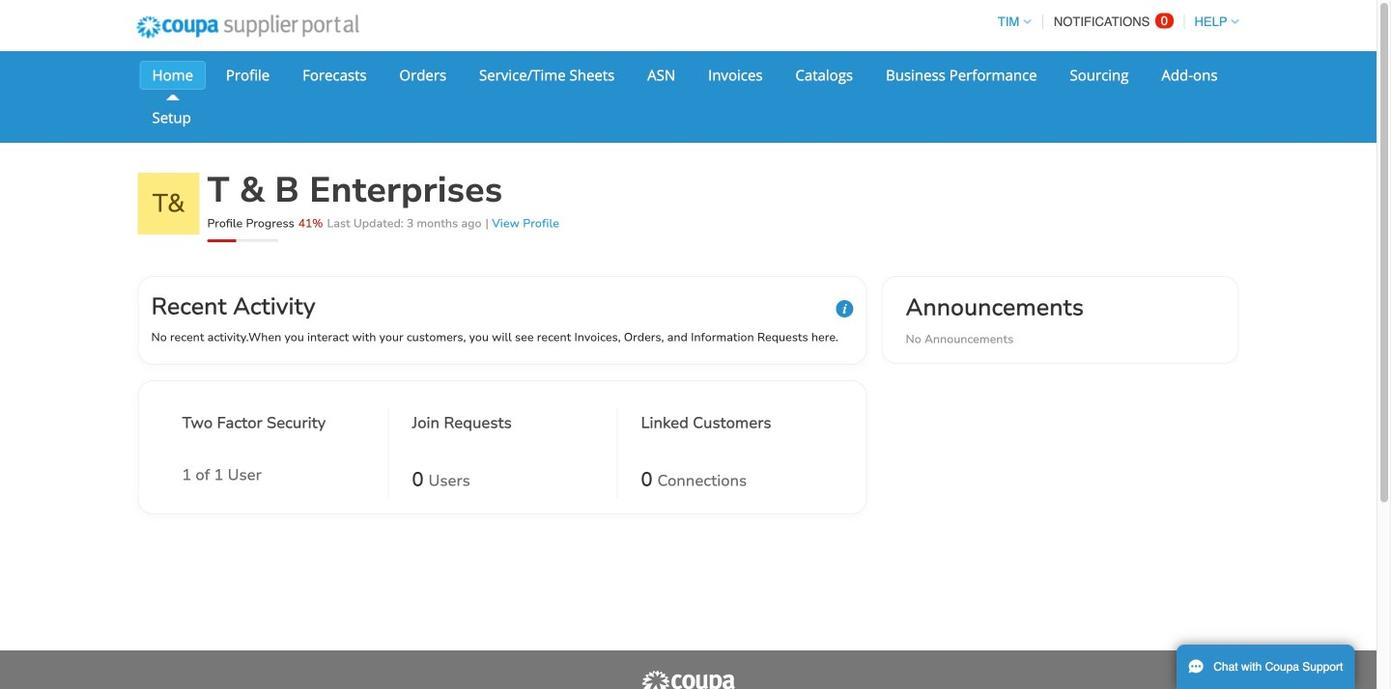 Task type: locate. For each thing, give the bounding box(es) containing it.
0 vertical spatial coupa supplier portal image
[[123, 3, 372, 51]]

0 horizontal spatial coupa supplier portal image
[[123, 3, 372, 51]]

t& image
[[138, 173, 200, 235]]

navigation
[[989, 3, 1239, 41]]

coupa supplier portal image
[[123, 3, 372, 51], [640, 671, 737, 690]]

1 horizontal spatial coupa supplier portal image
[[640, 671, 737, 690]]



Task type: describe. For each thing, give the bounding box(es) containing it.
additional information image
[[836, 300, 854, 318]]

1 vertical spatial coupa supplier portal image
[[640, 671, 737, 690]]



Task type: vqa. For each thing, say whether or not it's contained in the screenshot.
'navigation'
yes



